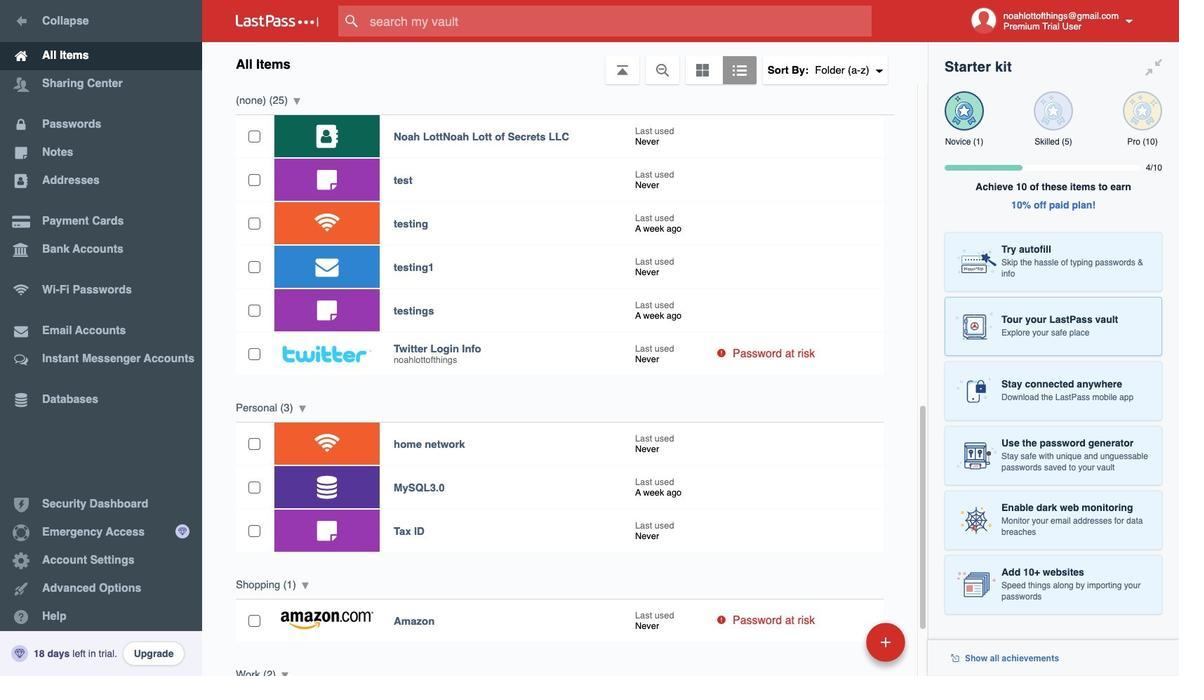 Task type: locate. For each thing, give the bounding box(es) containing it.
vault options navigation
[[202, 42, 928, 84]]

new item navigation
[[770, 619, 914, 676]]

search my vault text field
[[338, 6, 899, 37]]



Task type: describe. For each thing, give the bounding box(es) containing it.
new item element
[[770, 622, 911, 662]]

main navigation navigation
[[0, 0, 202, 676]]

lastpass image
[[236, 15, 319, 27]]

Search search field
[[338, 6, 899, 37]]



